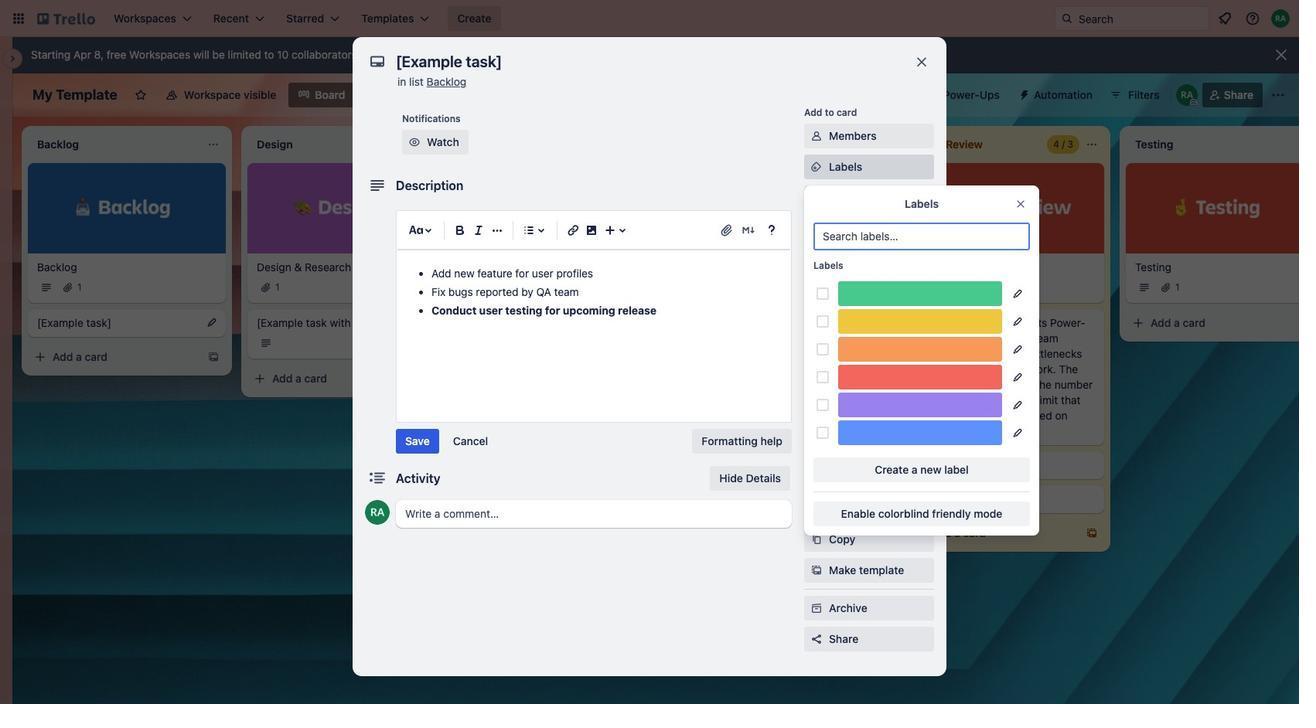 Task type: describe. For each thing, give the bounding box(es) containing it.
based
[[1022, 409, 1053, 422]]

fields
[[872, 315, 902, 328]]

archive
[[829, 602, 868, 615]]

Write a comment text field
[[396, 501, 792, 528]]

custom fields
[[829, 315, 902, 328]]

before
[[916, 363, 948, 376]]

in inside this list has the list limits power- up enabled, to help the team prioritize and remove bottlenecks before picking up new work. the list will be highlighted if the number of cards in it passes the limit that the team determines based on team size.
[[960, 393, 969, 407]]

conduct
[[432, 304, 477, 317]]

[example task with designs] link
[[257, 315, 436, 331]]

the right has
[[978, 316, 994, 329]]

sm image for cover
[[809, 283, 825, 299]]

show menu image
[[1271, 87, 1287, 103]]

it
[[971, 393, 978, 407]]

profiles
[[557, 267, 593, 280]]

limits
[[517, 48, 544, 61]]

4 / 3
[[1054, 138, 1074, 150]]

feature
[[478, 267, 513, 280]]

labels link
[[805, 155, 935, 179]]

&
[[294, 260, 302, 274]]

move link
[[805, 497, 935, 521]]

designs]
[[354, 316, 397, 329]]

sm image for labels
[[809, 159, 825, 175]]

Search field
[[1074, 7, 1209, 30]]

custom
[[829, 315, 869, 328]]

qa
[[537, 285, 551, 299]]

0 horizontal spatial will
[[193, 48, 209, 61]]

research
[[305, 260, 351, 274]]

1 for backlog
[[77, 281, 82, 293]]

primary element
[[0, 0, 1300, 37]]

view markdown image
[[741, 223, 757, 238]]

color: red, title: none image
[[839, 365, 1003, 390]]

cancel button
[[444, 429, 498, 454]]

0 notifications image
[[1216, 9, 1235, 28]]

review
[[945, 260, 981, 274]]

that
[[1062, 393, 1081, 407]]

1 vertical spatial [example task] link
[[916, 458, 1096, 473]]

add new feature for user profiles fix bugs reported by qa team conduct user testing for upcoming release
[[432, 267, 657, 317]]

passes
[[981, 393, 1016, 407]]

design
[[257, 260, 291, 274]]

mode
[[974, 508, 1003, 521]]

1 for to do
[[517, 281, 521, 293]]

0 horizontal spatial ruby anderson (rubyanderson7) image
[[365, 501, 390, 525]]

a inside button
[[912, 463, 918, 477]]

collaborators.
[[292, 48, 360, 61]]

Main content area, start typing to enter text. text field
[[413, 265, 775, 348]]

my template
[[32, 87, 118, 103]]

custom fields button
[[805, 314, 935, 330]]

workspace visible button
[[156, 83, 286, 108]]

details
[[746, 472, 781, 485]]

formatting
[[702, 435, 758, 448]]

2 vertical spatial list
[[916, 378, 931, 391]]

power-ups inside button
[[944, 88, 1000, 101]]

starting apr 8, free workspaces will be limited to 10 collaborators. learn more about collaborator limits
[[31, 48, 544, 61]]

add a card button for create from template… icon
[[467, 311, 638, 335]]

enable
[[841, 508, 876, 521]]

2 vertical spatial labels
[[814, 260, 844, 272]]

workspace visible
[[184, 88, 276, 101]]

button
[[853, 440, 886, 453]]

code review
[[916, 260, 981, 274]]

cancel
[[453, 435, 488, 448]]

1 horizontal spatial user
[[532, 267, 554, 280]]

limit
[[1038, 393, 1059, 407]]

formatting help
[[702, 435, 783, 448]]

2 vertical spatial task]
[[965, 493, 990, 506]]

Search labels… text field
[[814, 223, 1031, 251]]

notifications
[[402, 113, 461, 125]]

archive link
[[805, 597, 935, 621]]

1 horizontal spatial backlog link
[[427, 75, 467, 88]]

list
[[997, 316, 1015, 329]]

ruby anderson (rubyanderson7) image
[[1272, 9, 1290, 28]]

release
[[618, 304, 657, 317]]

close popover image
[[1015, 198, 1027, 210]]

[example task] for topmost [example task] link
[[37, 316, 111, 329]]

highlighted
[[968, 378, 1024, 391]]

automation inside button
[[1034, 88, 1093, 101]]

visible
[[244, 88, 276, 101]]

power- inside button
[[944, 88, 980, 101]]

more
[[394, 48, 420, 61]]

add to card
[[805, 107, 857, 118]]

image image
[[583, 221, 601, 240]]

create button
[[448, 6, 501, 31]]

create a new label button
[[814, 458, 1031, 483]]

0 vertical spatial share button
[[1203, 83, 1263, 108]]

by
[[522, 285, 534, 299]]

dates button
[[805, 217, 935, 241]]

members link
[[805, 124, 935, 149]]

text styles image
[[407, 221, 426, 240]]

add inside the add new feature for user profiles fix bugs reported by qa team conduct user testing for upcoming release
[[432, 267, 451, 280]]

sm image for make template
[[809, 563, 825, 579]]

bold ⌘b image
[[451, 221, 470, 240]]

editor toolbar toolbar
[[404, 218, 785, 243]]

workspace
[[184, 88, 241, 101]]

help inside this list has the list limits power- up enabled, to help the team prioritize and remove bottlenecks before picking up new work. the list will be highlighted if the number of cards in it passes the limit that the team determines based on team size.
[[991, 332, 1012, 345]]

add inside button
[[829, 440, 850, 453]]

[example task] for the bottommost [example task] link
[[916, 493, 990, 506]]

this list has the list limits power- up enabled, to help the team prioritize and remove bottlenecks before picking up new work. the list will be highlighted if the number of cards in it passes the limit that the team determines based on team size.
[[916, 316, 1093, 438]]

add power-ups
[[829, 377, 909, 390]]

number
[[1055, 378, 1093, 391]]

label
[[945, 463, 969, 477]]

copy
[[829, 533, 856, 546]]

attachment
[[829, 253, 889, 266]]

backlog inside backlog link
[[37, 260, 77, 274]]

be inside this list has the list limits power- up enabled, to help the team prioritize and remove bottlenecks before picking up new work. the list will be highlighted if the number of cards in it passes the limit that the team determines based on team size.
[[952, 378, 965, 391]]

starting
[[31, 48, 71, 61]]

move
[[829, 502, 857, 515]]

sm image for copy
[[809, 532, 825, 548]]

attach and insert link image
[[720, 223, 735, 238]]

1 horizontal spatial ruby anderson (rubyanderson7) image
[[1177, 84, 1198, 106]]

sm image for members
[[809, 128, 825, 144]]

work.
[[1029, 363, 1057, 376]]

add a card button for create from template… image related to code review
[[907, 521, 1077, 546]]

[example task] for middle [example task] link
[[916, 458, 990, 472]]

power-ups button
[[913, 83, 1010, 108]]

power- inside this list has the list limits power- up enabled, to help the team prioritize and remove bottlenecks before picking up new work. the list will be highlighted if the number of cards in it passes the limit that the team determines based on team size.
[[1051, 316, 1086, 329]]

workspaces
[[129, 48, 190, 61]]

list for in
[[409, 75, 424, 88]]

/
[[1063, 138, 1065, 150]]

in list backlog
[[398, 75, 467, 88]]

activity
[[396, 472, 441, 486]]

labels inside labels link
[[829, 160, 863, 173]]

hide
[[720, 472, 743, 485]]

make template
[[829, 564, 905, 577]]

design & research
[[257, 260, 351, 274]]

template
[[860, 564, 905, 577]]

watch button
[[402, 130, 469, 155]]

remove
[[984, 347, 1021, 360]]

1 horizontal spatial create from template… image
[[867, 351, 879, 363]]



Task type: vqa. For each thing, say whether or not it's contained in the screenshot.
Get Funding (Copy from the past)
no



Task type: locate. For each thing, give the bounding box(es) containing it.
0 horizontal spatial create
[[458, 12, 492, 25]]

0 vertical spatial backlog
[[427, 75, 467, 88]]

new left the label
[[921, 463, 942, 477]]

0 horizontal spatial to
[[264, 48, 274, 61]]

2 horizontal spatial new
[[1006, 363, 1026, 376]]

2 sm image from the top
[[809, 501, 825, 517]]

4 1 from the left
[[956, 281, 961, 293]]

will right workspaces
[[193, 48, 209, 61]]

members
[[829, 129, 877, 142]]

0 horizontal spatial user
[[479, 304, 503, 317]]

do
[[491, 260, 506, 274]]

sm image down the add to card
[[809, 159, 825, 175]]

1 horizontal spatial create
[[875, 463, 909, 477]]

0 vertical spatial ruby anderson (rubyanderson7) image
[[1177, 84, 1198, 106]]

to up members
[[825, 107, 835, 118]]

create down add button button
[[875, 463, 909, 477]]

sm image for move
[[809, 501, 825, 517]]

1 vertical spatial power-ups
[[805, 354, 855, 366]]

make
[[829, 564, 857, 577]]

1 vertical spatial new
[[1006, 363, 1026, 376]]

search image
[[1061, 12, 1074, 25]]

1 vertical spatial in
[[960, 393, 969, 407]]

sm image inside the move link
[[809, 501, 825, 517]]

sm image inside members link
[[809, 128, 825, 144]]

1 vertical spatial ups
[[837, 354, 855, 366]]

save
[[405, 435, 430, 448]]

0 vertical spatial [example task]
[[37, 316, 111, 329]]

enable colorblind friendly mode
[[841, 508, 1003, 521]]

automation up 4 / 3
[[1034, 88, 1093, 101]]

will up cards
[[933, 378, 950, 391]]

0 vertical spatial be
[[212, 48, 225, 61]]

new up bugs
[[454, 267, 475, 280]]

new down remove
[[1006, 363, 1026, 376]]

collaborator
[[454, 48, 514, 61]]

0 horizontal spatial list
[[409, 75, 424, 88]]

2 vertical spatial [example task]
[[916, 493, 990, 506]]

0 vertical spatial new
[[454, 267, 475, 280]]

code
[[916, 260, 943, 274]]

3 1 from the left
[[517, 281, 521, 293]]

team up bottlenecks
[[1034, 332, 1059, 345]]

0 horizontal spatial ups
[[837, 354, 855, 366]]

1 horizontal spatial help
[[991, 332, 1012, 345]]

up down this
[[916, 332, 929, 345]]

1 vertical spatial list
[[940, 316, 955, 329]]

0 horizontal spatial share button
[[805, 627, 935, 652]]

to inside this list has the list limits power- up enabled, to help the team prioritize and remove bottlenecks before picking up new work. the list will be highlighted if the number of cards in it passes the limit that the team determines based on team size.
[[978, 332, 988, 345]]

10
[[277, 48, 289, 61]]

list for this
[[940, 316, 955, 329]]

1 horizontal spatial backlog
[[427, 75, 467, 88]]

colorblind
[[879, 508, 930, 521]]

filters button
[[1106, 83, 1165, 108]]

share down archive
[[829, 633, 859, 646]]

help up remove
[[991, 332, 1012, 345]]

to do link
[[477, 260, 656, 275]]

automation button
[[1013, 83, 1102, 108]]

create from template… image for code review
[[1086, 527, 1099, 540]]

cover link
[[805, 279, 935, 303]]

[example task]
[[37, 316, 111, 329], [916, 458, 990, 472], [916, 493, 990, 506]]

power-ups
[[944, 88, 1000, 101], [805, 354, 855, 366]]

dates
[[829, 222, 859, 235]]

the down if
[[1019, 393, 1035, 407]]

0 vertical spatial for
[[516, 267, 529, 280]]

1 horizontal spatial list
[[916, 378, 931, 391]]

None text field
[[388, 48, 899, 76]]

sm image for watch
[[407, 135, 422, 150]]

more formatting image
[[488, 221, 507, 240]]

the down of
[[916, 409, 932, 422]]

design & research link
[[257, 260, 436, 275]]

1 horizontal spatial new
[[921, 463, 942, 477]]

cards
[[929, 393, 957, 407]]

1 horizontal spatial share
[[1225, 88, 1254, 101]]

0 vertical spatial help
[[991, 332, 1012, 345]]

1 for testing
[[1176, 281, 1180, 293]]

board link
[[289, 83, 355, 108]]

1 for code review
[[956, 281, 961, 293]]

sm image
[[809, 128, 825, 144], [809, 501, 825, 517], [809, 563, 825, 579], [809, 601, 825, 617]]

2 horizontal spatial ups
[[980, 88, 1000, 101]]

1 vertical spatial be
[[952, 378, 965, 391]]

ups up color: purple, title: none image
[[889, 377, 909, 390]]

fix
[[432, 285, 446, 299]]

share left show menu image
[[1225, 88, 1254, 101]]

sm image inside cover 'link'
[[809, 283, 825, 299]]

will
[[193, 48, 209, 61], [933, 378, 950, 391]]

add a card button
[[467, 311, 638, 335], [1126, 311, 1297, 335], [28, 345, 198, 370], [248, 366, 418, 391], [907, 521, 1077, 546]]

0 horizontal spatial help
[[761, 435, 783, 448]]

1 horizontal spatial in
[[960, 393, 969, 407]]

0 horizontal spatial share
[[829, 633, 859, 646]]

0 vertical spatial share
[[1225, 88, 1254, 101]]

1 vertical spatial task]
[[965, 458, 990, 472]]

0 horizontal spatial be
[[212, 48, 225, 61]]

1 horizontal spatial automation
[[1034, 88, 1093, 101]]

be left the limited
[[212, 48, 225, 61]]

help up details
[[761, 435, 783, 448]]

list
[[409, 75, 424, 88], [940, 316, 955, 329], [916, 378, 931, 391]]

create from template… image for backlog
[[207, 351, 220, 363]]

for
[[516, 267, 529, 280], [545, 304, 560, 317]]

color: blue, title: none image
[[839, 421, 1003, 446]]

1 vertical spatial help
[[761, 435, 783, 448]]

1 vertical spatial user
[[479, 304, 503, 317]]

0 vertical spatial create
[[458, 12, 492, 25]]

sm image inside labels link
[[809, 159, 825, 175]]

ups
[[980, 88, 1000, 101], [837, 354, 855, 366], [889, 377, 909, 390]]

sm image left the make
[[809, 563, 825, 579]]

create inside "button"
[[458, 12, 492, 25]]

to
[[264, 48, 274, 61], [825, 107, 835, 118], [978, 332, 988, 345]]

1 vertical spatial create
[[875, 463, 909, 477]]

5 1 from the left
[[1176, 281, 1180, 293]]

star or unstar board image
[[135, 89, 147, 101]]

the right if
[[1036, 378, 1052, 391]]

0 vertical spatial [example task] link
[[37, 315, 217, 331]]

1 vertical spatial [example task]
[[916, 458, 990, 472]]

1 horizontal spatial up
[[990, 363, 1003, 376]]

link image
[[564, 221, 583, 240]]

sm image for archive
[[809, 601, 825, 617]]

new inside the add new feature for user profiles fix bugs reported by qa team conduct user testing for upcoming release
[[454, 267, 475, 280]]

description
[[396, 179, 464, 193]]

create for create a new label
[[875, 463, 909, 477]]

user down "reported"
[[479, 304, 503, 317]]

0 horizontal spatial backlog
[[37, 260, 77, 274]]

sm image down the add to card
[[809, 128, 825, 144]]

ups inside button
[[980, 88, 1000, 101]]

open help dialog image
[[763, 221, 781, 240]]

add button button
[[805, 435, 935, 460]]

formatting help link
[[693, 429, 792, 454]]

save button
[[396, 429, 439, 454]]

share button down archive link
[[805, 627, 935, 652]]

sm image down actions
[[809, 501, 825, 517]]

up
[[916, 332, 929, 345], [990, 363, 1003, 376]]

1 vertical spatial to
[[825, 107, 835, 118]]

make template link
[[805, 559, 935, 583]]

power-
[[944, 88, 980, 101], [1051, 316, 1086, 329], [805, 354, 837, 366], [853, 377, 889, 390]]

list up of
[[916, 378, 931, 391]]

user up the qa
[[532, 267, 554, 280]]

0 horizontal spatial for
[[516, 267, 529, 280]]

hide details
[[720, 472, 781, 485]]

1 horizontal spatial will
[[933, 378, 950, 391]]

list up 'enabled,'
[[940, 316, 955, 329]]

on
[[1056, 409, 1068, 422]]

add a card
[[492, 316, 547, 329], [1151, 316, 1206, 329], [53, 350, 107, 363], [272, 372, 327, 385], [932, 527, 986, 540]]

to left the 10
[[264, 48, 274, 61]]

0 vertical spatial will
[[193, 48, 209, 61]]

0 vertical spatial ups
[[980, 88, 1000, 101]]

labels up cover in the right top of the page
[[814, 260, 844, 272]]

1 vertical spatial labels
[[905, 197, 939, 210]]

labels up the search labels… "text field"
[[905, 197, 939, 210]]

1 horizontal spatial share button
[[1203, 83, 1263, 108]]

actions
[[805, 480, 839, 491]]

0 horizontal spatial create from template… image
[[207, 351, 220, 363]]

upcoming
[[563, 304, 616, 317]]

1 vertical spatial will
[[933, 378, 950, 391]]

bottlenecks
[[1024, 347, 1083, 360]]

0 vertical spatial in
[[398, 75, 406, 88]]

3 sm image from the top
[[809, 563, 825, 579]]

has
[[958, 316, 975, 329]]

Board name text field
[[25, 83, 125, 108]]

board
[[315, 88, 345, 101]]

0 vertical spatial automation
[[1034, 88, 1093, 101]]

2 vertical spatial new
[[921, 463, 942, 477]]

1 horizontal spatial for
[[545, 304, 560, 317]]

0 vertical spatial backlog link
[[427, 75, 467, 88]]

size.
[[944, 424, 967, 438]]

be down picking
[[952, 378, 965, 391]]

create inside button
[[875, 463, 909, 477]]

2 vertical spatial [example task] link
[[916, 492, 1096, 507]]

list down more
[[409, 75, 424, 88]]

picking
[[951, 363, 987, 376]]

1 vertical spatial ruby anderson (rubyanderson7) image
[[365, 501, 390, 525]]

team down color: purple, title: none image
[[916, 424, 941, 438]]

create
[[458, 12, 492, 25], [875, 463, 909, 477]]

automation up add button
[[805, 416, 857, 428]]

[example task] link
[[37, 315, 217, 331], [916, 458, 1096, 473], [916, 492, 1096, 507]]

2 1 from the left
[[275, 281, 280, 293]]

the
[[978, 316, 994, 329], [1015, 332, 1031, 345], [1036, 378, 1052, 391], [1019, 393, 1035, 407], [916, 409, 932, 422]]

new inside this list has the list limits power- up enabled, to help the team prioritize and remove bottlenecks before picking up new work. the list will be highlighted if the number of cards in it passes the limit that the team determines based on team size.
[[1006, 363, 1026, 376]]

0 vertical spatial up
[[916, 332, 929, 345]]

0 vertical spatial power-ups
[[944, 88, 1000, 101]]

create from template… image
[[647, 317, 659, 329]]

watch
[[427, 135, 459, 149]]

0 horizontal spatial backlog link
[[37, 260, 217, 275]]

0 horizontal spatial in
[[398, 75, 406, 88]]

create from template… image
[[207, 351, 220, 363], [867, 351, 879, 363], [1086, 527, 1099, 540]]

friendly
[[933, 508, 971, 521]]

limited
[[228, 48, 261, 61]]

color: green, title: none image
[[839, 282, 1003, 306]]

1 sm image from the top
[[809, 128, 825, 144]]

attachment button
[[805, 248, 935, 272]]

1 vertical spatial backlog
[[37, 260, 77, 274]]

1 1 from the left
[[77, 281, 82, 293]]

to
[[477, 260, 489, 274]]

for up by
[[516, 267, 529, 280]]

0 horizontal spatial automation
[[805, 416, 857, 428]]

0 horizontal spatial new
[[454, 267, 475, 280]]

1 vertical spatial automation
[[805, 416, 857, 428]]

color: purple, title: none image
[[839, 393, 1003, 418]]

new inside button
[[921, 463, 942, 477]]

edit card image
[[206, 316, 218, 328]]

sm image inside copy link
[[809, 532, 825, 548]]

bugs
[[449, 285, 473, 299]]

2 vertical spatial ups
[[889, 377, 909, 390]]

0 vertical spatial task]
[[86, 316, 111, 329]]

apr
[[74, 48, 91, 61]]

reported
[[476, 285, 519, 299]]

determines
[[963, 409, 1019, 422]]

backlog link
[[427, 75, 467, 88], [37, 260, 217, 275]]

1 horizontal spatial ups
[[889, 377, 909, 390]]

0 vertical spatial labels
[[829, 160, 863, 173]]

with
[[330, 316, 351, 329]]

ups up add power-ups
[[837, 354, 855, 366]]

1 horizontal spatial to
[[825, 107, 835, 118]]

team
[[554, 285, 579, 299], [1034, 332, 1059, 345], [935, 409, 960, 422], [916, 424, 941, 438]]

for down the qa
[[545, 304, 560, 317]]

card
[[837, 107, 857, 118], [524, 316, 547, 329], [1183, 316, 1206, 329], [85, 350, 107, 363], [304, 372, 327, 385], [964, 527, 986, 540]]

ruby anderson (rubyanderson7) image
[[1177, 84, 1198, 106], [365, 501, 390, 525]]

sm image
[[407, 135, 422, 150], [809, 159, 825, 175], [809, 283, 825, 299], [809, 532, 825, 548]]

add a card button for create from template… image related to backlog
[[28, 345, 198, 370]]

sm image left copy
[[809, 532, 825, 548]]

hide details link
[[710, 467, 791, 491]]

this
[[916, 316, 937, 329]]

create up collaborator
[[458, 12, 492, 25]]

create for create
[[458, 12, 492, 25]]

1 horizontal spatial be
[[952, 378, 965, 391]]

add button
[[829, 440, 886, 453]]

1 vertical spatial for
[[545, 304, 560, 317]]

testing link
[[1136, 260, 1300, 275]]

in down more
[[398, 75, 406, 88]]

0 vertical spatial list
[[409, 75, 424, 88]]

sm image left watch
[[407, 135, 422, 150]]

color: yellow, title: none image
[[839, 309, 1003, 334]]

ups left automation button
[[980, 88, 1000, 101]]

2 horizontal spatial create from template… image
[[1086, 527, 1099, 540]]

open information menu image
[[1246, 11, 1261, 26]]

1 vertical spatial up
[[990, 363, 1003, 376]]

1 vertical spatial share
[[829, 633, 859, 646]]

will inside this list has the list limits power- up enabled, to help the team prioritize and remove bottlenecks before picking up new work. the list will be highlighted if the number of cards in it passes the limit that the team determines based on team size.
[[933, 378, 950, 391]]

this list has the list limits power- up enabled, to help the team prioritize and remove bottlenecks before picking up new work. the list will be highlighted if the number of cards in it passes the limit that the team determines based on team size. link
[[916, 315, 1096, 439]]

0 vertical spatial user
[[532, 267, 554, 280]]

4 sm image from the top
[[809, 601, 825, 617]]

team down cards
[[935, 409, 960, 422]]

sm image left archive
[[809, 601, 825, 617]]

in left it
[[960, 393, 969, 407]]

2 horizontal spatial list
[[940, 316, 955, 329]]

team inside the add new feature for user profiles fix bugs reported by qa team conduct user testing for upcoming release
[[554, 285, 579, 299]]

share button left show menu image
[[1203, 83, 1263, 108]]

0 horizontal spatial up
[[916, 332, 929, 345]]

code review link
[[916, 260, 1096, 275]]

2 horizontal spatial to
[[978, 332, 988, 345]]

the down limits
[[1015, 332, 1031, 345]]

to up and
[[978, 332, 988, 345]]

1 horizontal spatial power-ups
[[944, 88, 1000, 101]]

1 vertical spatial backlog link
[[37, 260, 217, 275]]

2 vertical spatial to
[[978, 332, 988, 345]]

lists image
[[520, 221, 538, 240]]

sm image inside make template link
[[809, 563, 825, 579]]

add power-ups link
[[805, 371, 935, 396]]

task
[[306, 316, 327, 329]]

0 horizontal spatial power-ups
[[805, 354, 855, 366]]

learn
[[363, 48, 391, 61]]

italic ⌘i image
[[470, 221, 488, 240]]

enable colorblind friendly mode button
[[814, 502, 1031, 527]]

user
[[532, 267, 554, 280], [479, 304, 503, 317]]

color: orange, title: none image
[[839, 337, 1003, 362]]

labels down members
[[829, 160, 863, 173]]

sm image inside archive link
[[809, 601, 825, 617]]

sm image left cover in the right top of the page
[[809, 283, 825, 299]]

in
[[398, 75, 406, 88], [960, 393, 969, 407]]

up up 'highlighted'
[[990, 363, 1003, 376]]

share button
[[1203, 83, 1263, 108], [805, 627, 935, 652]]

[example
[[37, 316, 83, 329], [257, 316, 303, 329], [916, 458, 962, 472], [916, 493, 962, 506]]

0 vertical spatial to
[[264, 48, 274, 61]]

sm image inside watch button
[[407, 135, 422, 150]]

team down profiles
[[554, 285, 579, 299]]

task]
[[86, 316, 111, 329], [965, 458, 990, 472], [965, 493, 990, 506]]

1 vertical spatial share button
[[805, 627, 935, 652]]



